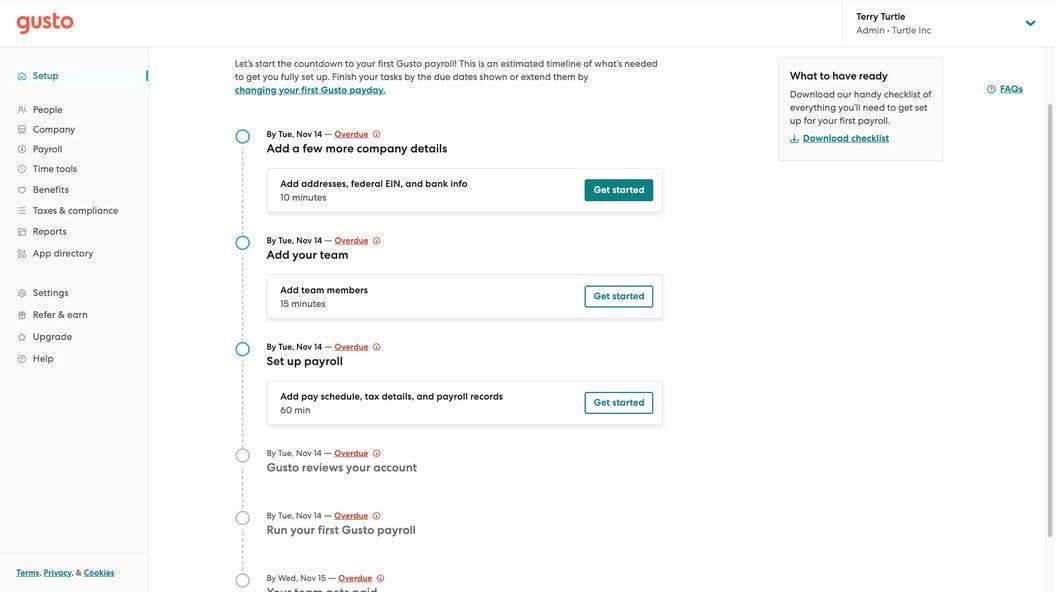Task type: describe. For each thing, give the bounding box(es) containing it.
earn
[[67, 310, 88, 321]]

members
[[327, 285, 368, 296]]

10
[[280, 192, 290, 203]]

you
[[263, 71, 279, 82]]

privacy
[[44, 569, 71, 579]]

app directory
[[33, 248, 93, 259]]

by tue, nov 14 — for team
[[267, 235, 335, 246]]

run
[[267, 524, 288, 538]]

taxes & compliance button
[[11, 201, 137, 221]]

help
[[33, 354, 54, 365]]

finish your tasks by the due dates shown or extend them by changing your first gusto payday.
[[235, 71, 588, 96]]

bank
[[425, 178, 448, 190]]

15 for team
[[280, 299, 289, 310]]

payday.
[[350, 85, 386, 96]]

company
[[33, 124, 75, 135]]

tax
[[365, 391, 379, 403]]

tue, for set up payroll
[[278, 343, 294, 352]]

finish
[[332, 71, 357, 82]]

14 for few
[[314, 130, 322, 139]]

terms link
[[16, 569, 39, 579]]

settings link
[[11, 283, 137, 303]]

your right run
[[290, 524, 315, 538]]

cookies button
[[84, 567, 114, 580]]

up inside download our handy checklist of everything you'll need to get set up for your first payroll.
[[790, 115, 801, 126]]

a
[[292, 142, 300, 156]]

download checklist link
[[790, 133, 889, 144]]

up.
[[316, 71, 330, 82]]

let's start the countdown to your first gusto payroll! this is an estimated                     timeline of what's needed to get you fully set up.
[[235, 58, 658, 82]]

first right run
[[318, 524, 339, 538]]

set inside let's start the countdown to your first gusto payroll! this is an estimated                     timeline of what's needed to get you fully set up.
[[301, 71, 314, 82]]

overdue for your
[[334, 449, 368, 459]]

schedule,
[[321, 391, 363, 403]]

everything
[[790, 102, 836, 113]]

15 for wed,
[[318, 574, 326, 584]]

get started for payroll
[[594, 398, 645, 409]]

add for add a few more company details
[[267, 142, 290, 156]]

records
[[470, 391, 503, 403]]

payroll.
[[858, 115, 890, 126]]

get started button for add your team
[[585, 286, 653, 308]]

nov inside by wed, nov 15 —
[[300, 574, 316, 584]]

add for add team members 15 minutes
[[280, 285, 299, 296]]

reviews
[[302, 461, 343, 475]]

team inside the add team members 15 minutes
[[301, 285, 324, 296]]

inc
[[919, 25, 931, 36]]

0 horizontal spatial payroll
[[304, 355, 343, 369]]

add pay schedule, tax details, and payroll records 60 min
[[280, 391, 503, 416]]

add for add pay schedule, tax details, and payroll records 60 min
[[280, 391, 299, 403]]

taxes
[[33, 205, 57, 216]]

what's
[[595, 58, 622, 69]]

overdue for first
[[334, 512, 368, 522]]

addresses,
[[301, 178, 349, 190]]

what
[[790, 70, 817, 82]]

payroll!
[[424, 58, 457, 69]]

needed
[[624, 58, 658, 69]]

the inside finish your tasks by the due dates shown or extend them by changing your first gusto payday.
[[417, 71, 432, 82]]

tasks
[[380, 71, 402, 82]]

time tools button
[[11, 159, 137, 179]]

benefits
[[33, 184, 69, 195]]

your right reviews at the bottom left
[[346, 461, 371, 475]]

2 by from the left
[[578, 71, 588, 82]]

get started button for set up payroll
[[585, 393, 653, 415]]

gusto navigation element
[[0, 47, 148, 388]]

by tue, nov 14 — for payroll
[[267, 342, 335, 352]]

them
[[553, 71, 576, 82]]

add a few more company details
[[267, 142, 447, 156]]

wed,
[[278, 574, 298, 584]]

2 vertical spatial &
[[76, 569, 82, 579]]

terms , privacy , & cookies
[[16, 569, 114, 579]]

start
[[255, 58, 275, 69]]

1 started from the top
[[612, 184, 645, 196]]

changing
[[235, 85, 277, 96]]

1 vertical spatial turtle
[[892, 25, 916, 36]]

0 vertical spatial team
[[320, 248, 349, 262]]

by tue, nov 14 — for first
[[267, 511, 334, 522]]

company
[[357, 142, 408, 156]]

you'll
[[838, 102, 861, 113]]

set up payroll
[[267, 355, 343, 369]]

ein,
[[385, 178, 403, 190]]

overdue for payroll
[[335, 343, 368, 352]]

this
[[459, 58, 476, 69]]

for
[[804, 115, 816, 126]]

due
[[434, 71, 451, 82]]

an
[[487, 58, 498, 69]]

app directory link
[[11, 244, 137, 264]]

get started for team
[[594, 291, 645, 303]]

set inside download our handy checklist of everything you'll need to get set up for your first payroll.
[[915, 102, 928, 113]]

refer
[[33, 310, 56, 321]]

set
[[267, 355, 284, 369]]

to inside download our handy checklist of everything you'll need to get set up for your first payroll.
[[887, 102, 896, 113]]

checklist inside download our handy checklist of everything you'll need to get set up for your first payroll.
[[884, 89, 921, 100]]

by for add a few more company details
[[267, 130, 276, 139]]

upgrade link
[[11, 327, 137, 347]]

payroll button
[[11, 139, 137, 159]]

few
[[303, 142, 323, 156]]

download for download our handy checklist of everything you'll need to get set up for your first payroll.
[[790, 89, 835, 100]]

download our handy checklist of everything you'll need to get set up for your first payroll.
[[790, 89, 932, 126]]

the inside let's start the countdown to your first gusto payroll! this is an estimated                     timeline of what's needed to get you fully set up.
[[278, 58, 292, 69]]

add for add your team
[[267, 248, 290, 262]]

& for compliance
[[59, 205, 66, 216]]

need
[[863, 102, 885, 113]]

by inside by wed, nov 15 —
[[267, 574, 276, 584]]

our
[[837, 89, 852, 100]]

federal
[[351, 178, 383, 190]]

— for few
[[324, 128, 332, 139]]

nov for payroll
[[296, 343, 312, 352]]

by for gusto reviews your account
[[267, 449, 276, 459]]

home image
[[16, 12, 74, 34]]

get for add your team
[[594, 291, 610, 303]]

more
[[326, 142, 354, 156]]

tue, for add your team
[[278, 236, 294, 246]]

have
[[832, 70, 857, 82]]

minutes inside add addresses, federal ein, and bank info 10 minutes
[[292, 192, 326, 203]]

tue, for gusto reviews your account
[[278, 449, 294, 459]]

overdue down run your first gusto payroll
[[338, 574, 372, 584]]

setup link
[[11, 66, 137, 86]]

terms
[[16, 569, 39, 579]]

reports
[[33, 226, 67, 237]]

2 vertical spatial payroll
[[377, 524, 416, 538]]

or
[[510, 71, 519, 82]]

gusto inside let's start the countdown to your first gusto payroll! this is an estimated                     timeline of what's needed to get you fully set up.
[[396, 58, 422, 69]]

ready
[[859, 70, 888, 82]]

refer & earn
[[33, 310, 88, 321]]

overdue button for your
[[334, 447, 380, 461]]

countdown
[[294, 58, 343, 69]]

circle blank image for by tue, nov 14 —
[[235, 511, 250, 527]]

overdue button for first
[[334, 510, 380, 523]]

by for add your team
[[267, 236, 276, 246]]



Task type: vqa. For each thing, say whether or not it's contained in the screenshot.
Add your team Add
yes



Task type: locate. For each thing, give the bounding box(es) containing it.
0 horizontal spatial up
[[287, 355, 301, 369]]

directory
[[54, 248, 93, 259]]

6 by from the top
[[267, 574, 276, 584]]

& left 'cookies'
[[76, 569, 82, 579]]

0 horizontal spatial the
[[278, 58, 292, 69]]

1 vertical spatial &
[[58, 310, 65, 321]]

1 horizontal spatial payroll
[[377, 524, 416, 538]]

by for run your first gusto payroll
[[267, 512, 276, 522]]

first inside download our handy checklist of everything you'll need to get set up for your first payroll.
[[840, 115, 856, 126]]

1 vertical spatial started
[[612, 291, 645, 303]]

, left privacy link at the left
[[39, 569, 42, 579]]

faqs
[[1000, 83, 1023, 95]]

list containing people
[[0, 100, 148, 370]]

5 by tue, nov 14 — from the top
[[267, 511, 334, 522]]

& inside refer & earn link
[[58, 310, 65, 321]]

by up add your team
[[267, 236, 276, 246]]

download down for
[[803, 133, 849, 144]]

3 tue, from the top
[[278, 343, 294, 352]]

first
[[378, 58, 394, 69], [301, 85, 319, 96], [840, 115, 856, 126], [318, 524, 339, 538]]

1 by from the left
[[405, 71, 415, 82]]

nov up a
[[296, 130, 312, 139]]

minutes inside the add team members 15 minutes
[[291, 299, 325, 310]]

download inside download our handy checklist of everything you'll need to get set up for your first payroll.
[[790, 89, 835, 100]]

overdue button up gusto reviews your account
[[334, 447, 380, 461]]

get up changing
[[246, 71, 261, 82]]

0 vertical spatial get started
[[594, 184, 645, 196]]

2 vertical spatial get started button
[[585, 393, 653, 415]]

nov
[[296, 130, 312, 139], [296, 236, 312, 246], [296, 343, 312, 352], [296, 449, 312, 459], [296, 512, 312, 522], [300, 574, 316, 584]]

overdue button up run your first gusto payroll
[[334, 510, 380, 523]]

1 vertical spatial checklist
[[851, 133, 889, 144]]

0 vertical spatial up
[[790, 115, 801, 126]]

tue, up run
[[278, 512, 294, 522]]

14 for first
[[314, 512, 322, 522]]

— for your
[[324, 448, 332, 459]]

by
[[405, 71, 415, 82], [578, 71, 588, 82]]

download up the everything
[[790, 89, 835, 100]]

0 vertical spatial 15
[[280, 299, 289, 310]]

up
[[790, 115, 801, 126], [287, 355, 301, 369]]

3 started from the top
[[612, 398, 645, 409]]

tue, up set
[[278, 343, 294, 352]]

1 horizontal spatial up
[[790, 115, 801, 126]]

of
[[584, 58, 592, 69], [923, 89, 932, 100]]

overdue for team
[[335, 236, 368, 246]]

pay
[[301, 391, 318, 403]]

changing your first gusto payday. button
[[235, 84, 386, 97]]

of inside download our handy checklist of everything you'll need to get set up for your first payroll.
[[923, 89, 932, 100]]

add inside add pay schedule, tax details, and payroll records 60 min
[[280, 391, 299, 403]]

and
[[405, 178, 423, 190], [417, 391, 434, 403]]

set
[[301, 71, 314, 82], [915, 102, 928, 113]]

extend
[[521, 71, 551, 82]]

tue, down 60
[[278, 449, 294, 459]]

15 inside the add team members 15 minutes
[[280, 299, 289, 310]]

1 vertical spatial get
[[898, 102, 913, 113]]

0 horizontal spatial get
[[246, 71, 261, 82]]

14 up add your team
[[314, 236, 322, 246]]

1 vertical spatial payroll
[[437, 391, 468, 403]]

overdue for few
[[335, 130, 368, 139]]

overdue up the add a few more company details
[[335, 130, 368, 139]]

•
[[887, 25, 890, 36]]

timeline
[[547, 58, 581, 69]]

1 horizontal spatial ,
[[71, 569, 74, 579]]

team up 'members'
[[320, 248, 349, 262]]

minutes down add your team
[[291, 299, 325, 310]]

by tue, nov 14 — for your
[[267, 448, 334, 459]]

gusto inside finish your tasks by the due dates shown or extend them by changing your first gusto payday.
[[321, 85, 347, 96]]

0 vertical spatial get started button
[[585, 180, 653, 201]]

started for set up payroll
[[612, 398, 645, 409]]

, left 'cookies'
[[71, 569, 74, 579]]

14 up run your first gusto payroll
[[314, 512, 322, 522]]

refer & earn link
[[11, 305, 137, 325]]

started for add your team
[[612, 291, 645, 303]]

1 tue, from the top
[[278, 130, 294, 139]]

5 tue, from the top
[[278, 512, 294, 522]]

1 horizontal spatial get
[[898, 102, 913, 113]]

by right tasks
[[405, 71, 415, 82]]

get started
[[594, 184, 645, 196], [594, 291, 645, 303], [594, 398, 645, 409]]

0 vertical spatial minutes
[[292, 192, 326, 203]]

& inside the "taxes & compliance" dropdown button
[[59, 205, 66, 216]]

overdue
[[335, 130, 368, 139], [335, 236, 368, 246], [335, 343, 368, 352], [334, 449, 368, 459], [334, 512, 368, 522], [338, 574, 372, 584]]

by left wed,
[[267, 574, 276, 584]]

nov up run your first gusto payroll
[[296, 512, 312, 522]]

2 started from the top
[[612, 291, 645, 303]]

tools
[[56, 164, 77, 175]]

turtle right •
[[892, 25, 916, 36]]

0 horizontal spatial ,
[[39, 569, 42, 579]]

0 vertical spatial &
[[59, 205, 66, 216]]

0 vertical spatial checklist
[[884, 89, 921, 100]]

by right them
[[578, 71, 588, 82]]

overdue button for team
[[335, 234, 381, 248]]

overdue button for few
[[335, 128, 381, 141]]

1 vertical spatial download
[[803, 133, 849, 144]]

terry turtle admin • turtle inc
[[857, 11, 931, 36]]

15 down add your team
[[280, 299, 289, 310]]

2 horizontal spatial payroll
[[437, 391, 468, 403]]

by up set
[[267, 343, 276, 352]]

— up set up payroll
[[324, 342, 332, 352]]

get started button
[[585, 180, 653, 201], [585, 286, 653, 308], [585, 393, 653, 415]]

— for payroll
[[324, 342, 332, 352]]

2 vertical spatial started
[[612, 398, 645, 409]]

1 vertical spatial set
[[915, 102, 928, 113]]

— up run your first gusto payroll
[[324, 511, 332, 522]]

1 vertical spatial get
[[594, 291, 610, 303]]

2 by tue, nov 14 — from the top
[[267, 235, 335, 246]]

shown
[[479, 71, 508, 82]]

5 by from the top
[[267, 512, 276, 522]]

let's
[[235, 58, 253, 69]]

1 vertical spatial up
[[287, 355, 301, 369]]

minutes down addresses,
[[292, 192, 326, 203]]

2 , from the left
[[71, 569, 74, 579]]

by tue, nov 14 — for few
[[267, 128, 335, 139]]

14 for team
[[314, 236, 322, 246]]

& for earn
[[58, 310, 65, 321]]

1 circle blank image from the top
[[235, 511, 250, 527]]

overdue button for payroll
[[335, 341, 381, 354]]

14 up few
[[314, 130, 322, 139]]

1 vertical spatial the
[[417, 71, 432, 82]]

of inside let's start the countdown to your first gusto payroll! this is an estimated                     timeline of what's needed to get you fully set up.
[[584, 58, 592, 69]]

4 tue, from the top
[[278, 449, 294, 459]]

1 vertical spatial circle blank image
[[235, 574, 250, 589]]

and inside add pay schedule, tax details, and payroll records 60 min
[[417, 391, 434, 403]]

0 vertical spatial the
[[278, 58, 292, 69]]

and right details,
[[417, 391, 434, 403]]

by tue, nov 14 — up a
[[267, 128, 335, 139]]

1 horizontal spatial the
[[417, 71, 432, 82]]

1 vertical spatial and
[[417, 391, 434, 403]]

1 horizontal spatial of
[[923, 89, 932, 100]]

2 tue, from the top
[[278, 236, 294, 246]]

add your team
[[267, 248, 349, 262]]

up left for
[[790, 115, 801, 126]]

1 horizontal spatial by
[[578, 71, 588, 82]]

terry
[[857, 11, 878, 23]]

to left have
[[820, 70, 830, 82]]

by right circle blank icon in the bottom of the page
[[267, 449, 276, 459]]

overdue up run your first gusto payroll
[[334, 512, 368, 522]]

15
[[280, 299, 289, 310], [318, 574, 326, 584]]

2 get started from the top
[[594, 291, 645, 303]]

1 by from the top
[[267, 130, 276, 139]]

nov up set up payroll
[[296, 343, 312, 352]]

payroll
[[33, 144, 62, 155]]

1 horizontal spatial set
[[915, 102, 928, 113]]

circle blank image left run
[[235, 511, 250, 527]]

tue, up a
[[278, 130, 294, 139]]

2 by from the top
[[267, 236, 276, 246]]

reports link
[[11, 222, 137, 242]]

run your first gusto payroll
[[267, 524, 416, 538]]

tue, up add your team
[[278, 236, 294, 246]]

add addresses, federal ein, and bank info 10 minutes
[[280, 178, 468, 203]]

tue,
[[278, 130, 294, 139], [278, 236, 294, 246], [278, 343, 294, 352], [278, 449, 294, 459], [278, 512, 294, 522]]

up right set
[[287, 355, 301, 369]]

2 vertical spatial get
[[594, 398, 610, 409]]

admin
[[857, 25, 885, 36]]

0 horizontal spatial of
[[584, 58, 592, 69]]

checklist
[[884, 89, 921, 100], [851, 133, 889, 144]]

is
[[478, 58, 485, 69]]

to up finish
[[345, 58, 354, 69]]

nov for few
[[296, 130, 312, 139]]

by tue, nov 14 — up reviews at the bottom left
[[267, 448, 334, 459]]

15 right wed,
[[318, 574, 326, 584]]

1 vertical spatial team
[[301, 285, 324, 296]]

nov right wed,
[[300, 574, 316, 584]]

— up add your team
[[324, 235, 332, 246]]

overdue up add your team
[[335, 236, 368, 246]]

0 vertical spatial download
[[790, 89, 835, 100]]

fully
[[281, 71, 299, 82]]

nov for team
[[296, 236, 312, 246]]

gusto reviews your account
[[267, 461, 417, 475]]

— for first
[[324, 511, 332, 522]]

dates
[[453, 71, 477, 82]]

60
[[280, 405, 292, 416]]

overdue up set up payroll
[[335, 343, 368, 352]]

1 get from the top
[[594, 184, 610, 196]]

privacy link
[[44, 569, 71, 579]]

3 get from the top
[[594, 398, 610, 409]]

14 for payroll
[[314, 343, 322, 352]]

0 vertical spatial circle blank image
[[235, 511, 250, 527]]

the up fully
[[278, 58, 292, 69]]

by up run
[[267, 512, 276, 522]]

nov for your
[[296, 449, 312, 459]]

4 by tue, nov 14 — from the top
[[267, 448, 334, 459]]

1 vertical spatial minutes
[[291, 299, 325, 310]]

1 vertical spatial get started
[[594, 291, 645, 303]]

2 get from the top
[[594, 291, 610, 303]]

0 horizontal spatial set
[[301, 71, 314, 82]]

list
[[0, 100, 148, 370]]

settings
[[33, 288, 69, 299]]

your down fully
[[279, 85, 299, 96]]

payroll
[[304, 355, 343, 369], [437, 391, 468, 403], [377, 524, 416, 538]]

1 horizontal spatial 15
[[318, 574, 326, 584]]

— up reviews at the bottom left
[[324, 448, 332, 459]]

1 get started from the top
[[594, 184, 645, 196]]

company button
[[11, 120, 137, 139]]

overdue up gusto reviews your account
[[334, 449, 368, 459]]

3 get started from the top
[[594, 398, 645, 409]]

get right the need
[[898, 102, 913, 113]]

circle blank image for by wed, nov 15 —
[[235, 574, 250, 589]]

set right the need
[[915, 102, 928, 113]]

0 vertical spatial get
[[594, 184, 610, 196]]

add for add addresses, federal ein, and bank info 10 minutes
[[280, 178, 299, 190]]

and inside add addresses, federal ein, and bank info 10 minutes
[[405, 178, 423, 190]]

1 vertical spatial 15
[[318, 574, 326, 584]]

0 vertical spatial set
[[301, 71, 314, 82]]

by wed, nov 15 —
[[267, 573, 338, 584]]

turtle up •
[[881, 11, 905, 23]]

14 for your
[[314, 449, 322, 459]]

your up payday.
[[359, 71, 378, 82]]

& right taxes
[[59, 205, 66, 216]]

download
[[790, 89, 835, 100], [803, 133, 849, 144]]

nov up add your team
[[296, 236, 312, 246]]

0 horizontal spatial 15
[[280, 299, 289, 310]]

benefits link
[[11, 180, 137, 200]]

0 vertical spatial get
[[246, 71, 261, 82]]

to down the let's on the left top of page
[[235, 71, 244, 82]]

and right "ein," at the left top of page
[[405, 178, 423, 190]]

0 vertical spatial started
[[612, 184, 645, 196]]

by down changing
[[267, 130, 276, 139]]

by tue, nov 14 — up set up payroll
[[267, 342, 335, 352]]

checklist up the need
[[884, 89, 921, 100]]

your inside let's start the countdown to your first gusto payroll! this is an estimated                     timeline of what's needed to get you fully set up.
[[356, 58, 376, 69]]

tue, for run your first gusto payroll
[[278, 512, 294, 522]]

15 inside by wed, nov 15 —
[[318, 574, 326, 584]]

compliance
[[68, 205, 118, 216]]

first down the up.
[[301, 85, 319, 96]]

estimated
[[501, 58, 544, 69]]

faqs button
[[987, 83, 1023, 96]]

cookies
[[84, 569, 114, 579]]

by tue, nov 14 — up add your team
[[267, 235, 335, 246]]

circle blank image left wed,
[[235, 574, 250, 589]]

to right the need
[[887, 102, 896, 113]]

nov up reviews at the bottom left
[[296, 449, 312, 459]]

your right for
[[818, 115, 837, 126]]

team left 'members'
[[301, 285, 324, 296]]

overdue button up 'members'
[[335, 234, 381, 248]]

get for set up payroll
[[594, 398, 610, 409]]

add inside add addresses, federal ein, and bank info 10 minutes
[[280, 178, 299, 190]]

account
[[373, 461, 417, 475]]

1 get started button from the top
[[585, 180, 653, 201]]

checklist down payroll.
[[851, 133, 889, 144]]

0 vertical spatial payroll
[[304, 355, 343, 369]]

3 by tue, nov 14 — from the top
[[267, 342, 335, 352]]

& left 'earn'
[[58, 310, 65, 321]]

3 by from the top
[[267, 343, 276, 352]]

first inside finish your tasks by the due dates shown or extend them by changing your first gusto payday.
[[301, 85, 319, 96]]

app
[[33, 248, 51, 259]]

14 up reviews at the bottom left
[[314, 449, 322, 459]]

details
[[410, 142, 447, 156]]

0 vertical spatial and
[[405, 178, 423, 190]]

2 circle blank image from the top
[[235, 574, 250, 589]]

your up the add team members 15 minutes
[[292, 248, 317, 262]]

by for set up payroll
[[267, 343, 276, 352]]

1 vertical spatial get started button
[[585, 286, 653, 308]]

overdue button
[[335, 128, 381, 141], [335, 234, 381, 248], [335, 341, 381, 354], [334, 447, 380, 461], [334, 510, 380, 523], [338, 573, 384, 586]]

info
[[451, 178, 468, 190]]

your up finish
[[356, 58, 376, 69]]

add inside the add team members 15 minutes
[[280, 285, 299, 296]]

circle blank image
[[235, 449, 250, 464]]

the left due
[[417, 71, 432, 82]]

get inside download our handy checklist of everything you'll need to get set up for your first payroll.
[[898, 102, 913, 113]]

get
[[594, 184, 610, 196], [594, 291, 610, 303], [594, 398, 610, 409]]

download for download checklist
[[803, 133, 849, 144]]

1 , from the left
[[39, 569, 42, 579]]

by tue, nov 14 — up run
[[267, 511, 334, 522]]

tue, for add a few more company details
[[278, 130, 294, 139]]

first down you'll
[[840, 115, 856, 126]]

people button
[[11, 100, 137, 120]]

1 vertical spatial of
[[923, 89, 932, 100]]

&
[[59, 205, 66, 216], [58, 310, 65, 321], [76, 569, 82, 579]]

first up tasks
[[378, 58, 394, 69]]

overdue button up tax
[[335, 341, 381, 354]]

taxes & compliance
[[33, 205, 118, 216]]

get inside let's start the countdown to your first gusto payroll! this is an estimated                     timeline of what's needed to get you fully set up.
[[246, 71, 261, 82]]

— up more
[[324, 128, 332, 139]]

2 vertical spatial get started
[[594, 398, 645, 409]]

0 horizontal spatial by
[[405, 71, 415, 82]]

first inside let's start the countdown to your first gusto payroll! this is an estimated                     timeline of what's needed to get you fully set up.
[[378, 58, 394, 69]]

— right wed,
[[328, 573, 336, 584]]

1 by tue, nov 14 — from the top
[[267, 128, 335, 139]]

overdue button up the add a few more company details
[[335, 128, 381, 141]]

3 get started button from the top
[[585, 393, 653, 415]]

your inside download our handy checklist of everything you'll need to get set up for your first payroll.
[[818, 115, 837, 126]]

2 get started button from the top
[[585, 286, 653, 308]]

your
[[356, 58, 376, 69], [359, 71, 378, 82], [279, 85, 299, 96], [818, 115, 837, 126], [292, 248, 317, 262], [346, 461, 371, 475], [290, 524, 315, 538]]

time tools
[[33, 164, 77, 175]]

4 by from the top
[[267, 449, 276, 459]]

upgrade
[[33, 332, 72, 343]]

circle blank image
[[235, 511, 250, 527], [235, 574, 250, 589]]

time
[[33, 164, 54, 175]]

download checklist
[[803, 133, 889, 144]]

setup
[[33, 70, 59, 81]]

set up "changing your first gusto payday." button
[[301, 71, 314, 82]]

payroll inside add pay schedule, tax details, and payroll records 60 min
[[437, 391, 468, 403]]

0 vertical spatial turtle
[[881, 11, 905, 23]]

0 vertical spatial of
[[584, 58, 592, 69]]

14 up set up payroll
[[314, 343, 322, 352]]

— for team
[[324, 235, 332, 246]]

overdue button down run your first gusto payroll
[[338, 573, 384, 586]]

nov for first
[[296, 512, 312, 522]]

handy
[[854, 89, 882, 100]]



